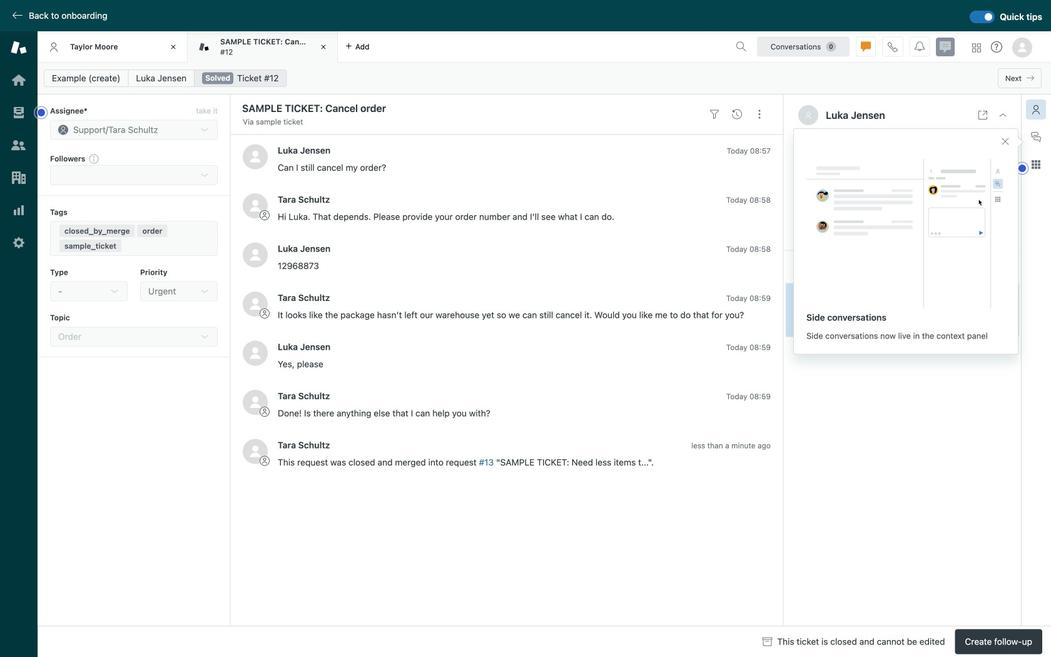 Task type: describe. For each thing, give the bounding box(es) containing it.
6 avatar image from the top
[[243, 390, 268, 415]]

close image
[[167, 41, 180, 53]]

1 today 08:59 text field from the top
[[727, 294, 771, 303]]

Subject field
[[240, 101, 701, 116]]

less than a minute ago text field
[[692, 441, 771, 450]]

5 avatar image from the top
[[243, 341, 268, 366]]

7 avatar image from the top
[[243, 439, 268, 464]]

1 vertical spatial today 08:57 text field
[[823, 306, 867, 315]]

Add user notes text field
[[858, 198, 1005, 241]]

apps image
[[1032, 160, 1042, 170]]

zendesk image
[[0, 656, 38, 657]]

views image
[[11, 105, 27, 121]]

0 horizontal spatial today 08:57 text field
[[727, 146, 771, 155]]

user image
[[806, 112, 811, 119]]

secondary element
[[38, 66, 1052, 91]]

notifications image
[[915, 42, 925, 52]]



Task type: locate. For each thing, give the bounding box(es) containing it.
today 08:59 text field up today 08:59 text field
[[727, 343, 771, 352]]

0 vertical spatial close image
[[317, 41, 330, 53]]

Today 08:58 text field
[[727, 196, 771, 204]]

0 vertical spatial today 08:57 text field
[[727, 146, 771, 155]]

get help image
[[992, 41, 1003, 53]]

zendesk chat image
[[937, 38, 955, 56]]

ticket actions image
[[755, 109, 765, 119]]

tabs tab list
[[38, 31, 731, 63]]

1 vertical spatial today 08:59 text field
[[727, 343, 771, 352]]

None field
[[59, 169, 191, 181]]

zendesk support image
[[11, 39, 27, 56]]

get started image
[[11, 72, 27, 88]]

close image
[[317, 41, 330, 53], [999, 110, 1009, 120]]

events image
[[732, 109, 742, 119]]

info on adding followers image
[[89, 154, 99, 164]]

zendesk products image
[[973, 44, 982, 52]]

reporting image
[[11, 202, 27, 218]]

today 08:59 text field down today 08:58 text box
[[727, 294, 771, 303]]

2 avatar image from the top
[[243, 193, 268, 218]]

2 tab from the left
[[188, 31, 338, 63]]

3 avatar image from the top
[[243, 243, 268, 268]]

Today 08:58 text field
[[727, 245, 771, 253]]

1 avatar image from the top
[[243, 144, 268, 169]]

customer context image
[[1032, 105, 1042, 115]]

1 horizontal spatial today 08:57 text field
[[823, 306, 867, 315]]

tab
[[38, 31, 188, 63], [188, 31, 338, 63]]

main element
[[0, 31, 38, 657]]

0 vertical spatial today 08:59 text field
[[727, 294, 771, 303]]

filter image
[[710, 109, 720, 119]]

view more details image
[[978, 110, 989, 120]]

Today 08:59 text field
[[727, 392, 771, 401]]

close image inside tab
[[317, 41, 330, 53]]

customers image
[[11, 137, 27, 153]]

1 horizontal spatial close image
[[999, 110, 1009, 120]]

2 today 08:59 text field from the top
[[727, 343, 771, 352]]

Today 08:59 text field
[[727, 294, 771, 303], [727, 343, 771, 352]]

1 vertical spatial close image
[[999, 110, 1009, 120]]

0 horizontal spatial close image
[[317, 41, 330, 53]]

4 avatar image from the top
[[243, 292, 268, 317]]

1 tab from the left
[[38, 31, 188, 63]]

admin image
[[11, 235, 27, 251]]

avatar image
[[243, 144, 268, 169], [243, 193, 268, 218], [243, 243, 268, 268], [243, 292, 268, 317], [243, 341, 268, 366], [243, 390, 268, 415], [243, 439, 268, 464]]

conversationlabel log
[[230, 134, 784, 626]]

organizations image
[[11, 170, 27, 186]]

Today 08:57 text field
[[727, 146, 771, 155], [823, 306, 867, 315]]

button displays agent's chat status as away. image
[[861, 42, 871, 52]]

user image
[[805, 111, 813, 119]]



Task type: vqa. For each thing, say whether or not it's contained in the screenshot.
Unverified email image to the middle
no



